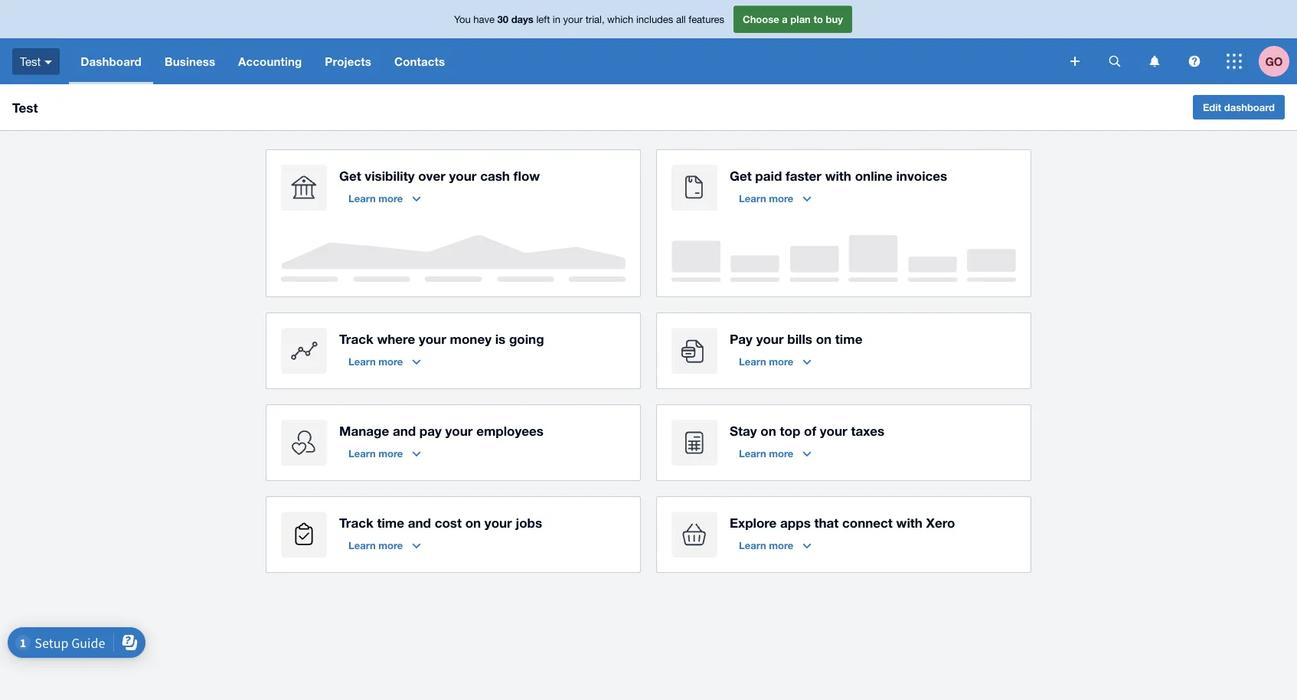 Task type: locate. For each thing, give the bounding box(es) containing it.
learn down "stay"
[[739, 447, 766, 459]]

days
[[511, 13, 534, 25]]

1 horizontal spatial on
[[761, 423, 776, 438]]

1 horizontal spatial svg image
[[1150, 56, 1160, 67]]

learn down pay
[[739, 355, 766, 367]]

visibility
[[365, 168, 415, 183]]

0 vertical spatial on
[[816, 331, 832, 346]]

employees icon image
[[281, 420, 327, 466]]

1 vertical spatial time
[[377, 515, 404, 530]]

and
[[393, 423, 416, 438], [408, 515, 431, 530]]

learn more down "stay"
[[739, 447, 794, 459]]

your
[[563, 13, 583, 25], [449, 168, 477, 183], [419, 331, 446, 346], [756, 331, 784, 346], [445, 423, 473, 438], [820, 423, 848, 438], [485, 515, 512, 530]]

learn more button down the apps
[[730, 533, 820, 558]]

get left paid
[[730, 168, 752, 183]]

30
[[498, 13, 509, 25]]

get visibility over your cash flow
[[339, 168, 540, 183]]

navigation
[[69, 38, 1060, 84]]

learn right track money icon
[[348, 355, 376, 367]]

0 vertical spatial test
[[20, 55, 41, 68]]

stay on top of your taxes
[[730, 423, 885, 438]]

banner
[[0, 0, 1297, 84]]

more down paid
[[769, 192, 794, 204]]

2 horizontal spatial svg image
[[1227, 54, 1242, 69]]

get left visibility
[[339, 168, 361, 183]]

you have 30 days left in your trial, which includes all features
[[454, 13, 725, 25]]

svg image
[[1150, 56, 1160, 67], [1189, 56, 1201, 67], [45, 60, 52, 64]]

learn more button
[[339, 186, 430, 211], [730, 186, 820, 211], [339, 349, 430, 374], [730, 349, 820, 374], [339, 441, 430, 466], [730, 441, 820, 466], [339, 533, 430, 558], [730, 533, 820, 558]]

features
[[689, 13, 725, 25]]

accounting
[[238, 54, 302, 68]]

learn more for apps
[[739, 539, 794, 551]]

more down where
[[379, 355, 403, 367]]

more
[[379, 192, 403, 204], [769, 192, 794, 204], [379, 355, 403, 367], [769, 355, 794, 367], [379, 447, 403, 459], [769, 447, 794, 459], [379, 539, 403, 551], [769, 539, 794, 551]]

1 horizontal spatial svg image
[[1109, 56, 1121, 67]]

2 horizontal spatial on
[[816, 331, 832, 346]]

navigation containing dashboard
[[69, 38, 1060, 84]]

jobs
[[516, 515, 542, 530]]

0 horizontal spatial svg image
[[1071, 57, 1080, 66]]

time
[[835, 331, 863, 346], [377, 515, 404, 530]]

and left cost
[[408, 515, 431, 530]]

0 horizontal spatial svg image
[[45, 60, 52, 64]]

0 vertical spatial track
[[339, 331, 374, 346]]

is
[[495, 331, 506, 346]]

0 horizontal spatial on
[[465, 515, 481, 530]]

0 horizontal spatial time
[[377, 515, 404, 530]]

invoices
[[896, 168, 948, 183]]

track where your money is going
[[339, 331, 544, 346]]

time right bills at top
[[835, 331, 863, 346]]

xero
[[926, 515, 955, 530]]

trial,
[[586, 13, 605, 25]]

0 vertical spatial with
[[825, 168, 852, 183]]

more down visibility
[[379, 192, 403, 204]]

learn for apps
[[739, 539, 766, 551]]

learn more for where
[[348, 355, 403, 367]]

edit dashboard
[[1203, 101, 1275, 113]]

1 track from the top
[[339, 331, 374, 346]]

bills icon image
[[672, 328, 718, 374]]

stay
[[730, 423, 757, 438]]

with
[[825, 168, 852, 183], [897, 515, 923, 530]]

learn more down manage
[[348, 447, 403, 459]]

accounting button
[[227, 38, 313, 84]]

on left top
[[761, 423, 776, 438]]

learn more button for where
[[339, 349, 430, 374]]

1 vertical spatial with
[[897, 515, 923, 530]]

2 get from the left
[[730, 168, 752, 183]]

learn more
[[348, 192, 403, 204], [739, 192, 794, 204], [348, 355, 403, 367], [739, 355, 794, 367], [348, 447, 403, 459], [739, 447, 794, 459], [348, 539, 403, 551], [739, 539, 794, 551]]

track left where
[[339, 331, 374, 346]]

test
[[20, 55, 41, 68], [12, 100, 38, 115]]

explore
[[730, 515, 777, 530]]

contacts button
[[383, 38, 457, 84]]

projects
[[325, 54, 371, 68]]

banking preview line graph image
[[281, 235, 626, 282]]

learn down explore
[[739, 539, 766, 551]]

learn down paid
[[739, 192, 766, 204]]

learn more button down manage
[[339, 441, 430, 466]]

track for track where your money is going
[[339, 331, 374, 346]]

more down track time and cost on your jobs
[[379, 539, 403, 551]]

get for get visibility over your cash flow
[[339, 168, 361, 183]]

more for time
[[379, 539, 403, 551]]

track
[[339, 331, 374, 346], [339, 515, 374, 530]]

taxes
[[851, 423, 885, 438]]

go button
[[1259, 38, 1297, 84]]

learn more button down top
[[730, 441, 820, 466]]

2 track from the top
[[339, 515, 374, 530]]

learn for your
[[739, 355, 766, 367]]

time left cost
[[377, 515, 404, 530]]

more for and
[[379, 447, 403, 459]]

with right faster
[[825, 168, 852, 183]]

cash
[[480, 168, 510, 183]]

more down the apps
[[769, 539, 794, 551]]

learn
[[348, 192, 376, 204], [739, 192, 766, 204], [348, 355, 376, 367], [739, 355, 766, 367], [348, 447, 376, 459], [739, 447, 766, 459], [348, 539, 376, 551], [739, 539, 766, 551]]

1 get from the left
[[339, 168, 361, 183]]

2 vertical spatial on
[[465, 515, 481, 530]]

learn more button down pay your bills on time
[[730, 349, 820, 374]]

left
[[536, 13, 550, 25]]

and left pay
[[393, 423, 416, 438]]

learn more for time
[[348, 539, 403, 551]]

faster
[[786, 168, 822, 183]]

0 horizontal spatial with
[[825, 168, 852, 183]]

learn more button down where
[[339, 349, 430, 374]]

on right bills at top
[[816, 331, 832, 346]]

where
[[377, 331, 415, 346]]

more for apps
[[769, 539, 794, 551]]

all
[[676, 13, 686, 25]]

learn more down where
[[348, 355, 403, 367]]

banking icon image
[[281, 165, 327, 211]]

1 vertical spatial track
[[339, 515, 374, 530]]

on right cost
[[465, 515, 481, 530]]

1 vertical spatial on
[[761, 423, 776, 438]]

1 horizontal spatial get
[[730, 168, 752, 183]]

over
[[418, 168, 446, 183]]

0 horizontal spatial get
[[339, 168, 361, 183]]

going
[[509, 331, 544, 346]]

svg image inside test popup button
[[45, 60, 52, 64]]

manage and pay your employees
[[339, 423, 544, 438]]

get
[[339, 168, 361, 183], [730, 168, 752, 183]]

1 horizontal spatial time
[[835, 331, 863, 346]]

learn more for your
[[739, 355, 794, 367]]

0 vertical spatial and
[[393, 423, 416, 438]]

of
[[804, 423, 816, 438]]

1 horizontal spatial with
[[897, 515, 923, 530]]

learn more button down paid
[[730, 186, 820, 211]]

connect
[[843, 515, 893, 530]]

choose a plan to buy
[[743, 13, 843, 25]]

learn more down visibility
[[348, 192, 403, 204]]

learn more button down visibility
[[339, 186, 430, 211]]

with left xero
[[897, 515, 923, 530]]

learn more button down track time and cost on your jobs
[[339, 533, 430, 558]]

learn for and
[[348, 447, 376, 459]]

learn more down explore
[[739, 539, 794, 551]]

track right projects icon
[[339, 515, 374, 530]]

online
[[855, 168, 893, 183]]

learn more button for your
[[730, 349, 820, 374]]

more down top
[[769, 447, 794, 459]]

learn for paid
[[739, 192, 766, 204]]

more down manage
[[379, 447, 403, 459]]

dashboard
[[1225, 101, 1275, 113]]

banner containing dashboard
[[0, 0, 1297, 84]]

more down pay your bills on time
[[769, 355, 794, 367]]

bills
[[788, 331, 813, 346]]

more for paid
[[769, 192, 794, 204]]

edit
[[1203, 101, 1222, 113]]

learn right projects icon
[[348, 539, 376, 551]]

learn down manage
[[348, 447, 376, 459]]

learn for visibility
[[348, 192, 376, 204]]

learn more down pay
[[739, 355, 794, 367]]

money
[[450, 331, 492, 346]]

explore apps that connect with xero
[[730, 515, 955, 530]]

svg image
[[1227, 54, 1242, 69], [1109, 56, 1121, 67], [1071, 57, 1080, 66]]

learn more down paid
[[739, 192, 794, 204]]

in
[[553, 13, 561, 25]]

learn down visibility
[[348, 192, 376, 204]]

learn more down track time and cost on your jobs
[[348, 539, 403, 551]]

1 vertical spatial and
[[408, 515, 431, 530]]

employees
[[477, 423, 544, 438]]

on
[[816, 331, 832, 346], [761, 423, 776, 438], [465, 515, 481, 530]]

invoices preview bar graph image
[[672, 235, 1016, 282]]

navigation inside banner
[[69, 38, 1060, 84]]

business button
[[153, 38, 227, 84]]

1 vertical spatial test
[[12, 100, 38, 115]]

0 vertical spatial time
[[835, 331, 863, 346]]



Task type: describe. For each thing, give the bounding box(es) containing it.
cost
[[435, 515, 462, 530]]

test button
[[0, 38, 69, 84]]

business
[[165, 54, 215, 68]]

apps
[[781, 515, 811, 530]]

add-ons icon image
[[672, 512, 718, 558]]

track time and cost on your jobs
[[339, 515, 542, 530]]

learn for on
[[739, 447, 766, 459]]

learn more button for on
[[730, 441, 820, 466]]

learn more for paid
[[739, 192, 794, 204]]

taxes icon image
[[672, 420, 718, 466]]

test inside test popup button
[[20, 55, 41, 68]]

learn for where
[[348, 355, 376, 367]]

which
[[607, 13, 634, 25]]

learn more button for visibility
[[339, 186, 430, 211]]

have
[[474, 13, 495, 25]]

get for get paid faster with online invoices
[[730, 168, 752, 183]]

buy
[[826, 13, 843, 25]]

learn more button for and
[[339, 441, 430, 466]]

to
[[814, 13, 823, 25]]

get paid faster with online invoices
[[730, 168, 948, 183]]

dashboard
[[81, 54, 142, 68]]

pay
[[420, 423, 442, 438]]

manage
[[339, 423, 389, 438]]

a
[[782, 13, 788, 25]]

track money icon image
[[281, 328, 327, 374]]

learn more for visibility
[[348, 192, 403, 204]]

more for where
[[379, 355, 403, 367]]

edit dashboard button
[[1193, 95, 1285, 119]]

that
[[815, 515, 839, 530]]

includes
[[636, 13, 673, 25]]

top
[[780, 423, 801, 438]]

learn more button for apps
[[730, 533, 820, 558]]

paid
[[755, 168, 782, 183]]

invoices icon image
[[672, 165, 718, 211]]

track for track time and cost on your jobs
[[339, 515, 374, 530]]

pay your bills on time
[[730, 331, 863, 346]]

more for on
[[769, 447, 794, 459]]

learn more button for paid
[[730, 186, 820, 211]]

projects button
[[313, 38, 383, 84]]

learn more for on
[[739, 447, 794, 459]]

pay
[[730, 331, 753, 346]]

dashboard link
[[69, 38, 153, 84]]

more for your
[[769, 355, 794, 367]]

learn more for and
[[348, 447, 403, 459]]

learn more button for time
[[339, 533, 430, 558]]

contacts
[[394, 54, 445, 68]]

your inside banner
[[563, 13, 583, 25]]

projects icon image
[[281, 512, 327, 558]]

learn for time
[[348, 539, 376, 551]]

flow
[[514, 168, 540, 183]]

2 horizontal spatial svg image
[[1189, 56, 1201, 67]]

go
[[1266, 54, 1283, 68]]

plan
[[791, 13, 811, 25]]

choose
[[743, 13, 779, 25]]

more for visibility
[[379, 192, 403, 204]]

you
[[454, 13, 471, 25]]



Task type: vqa. For each thing, say whether or not it's contained in the screenshot.
Delete line item image to the top
no



